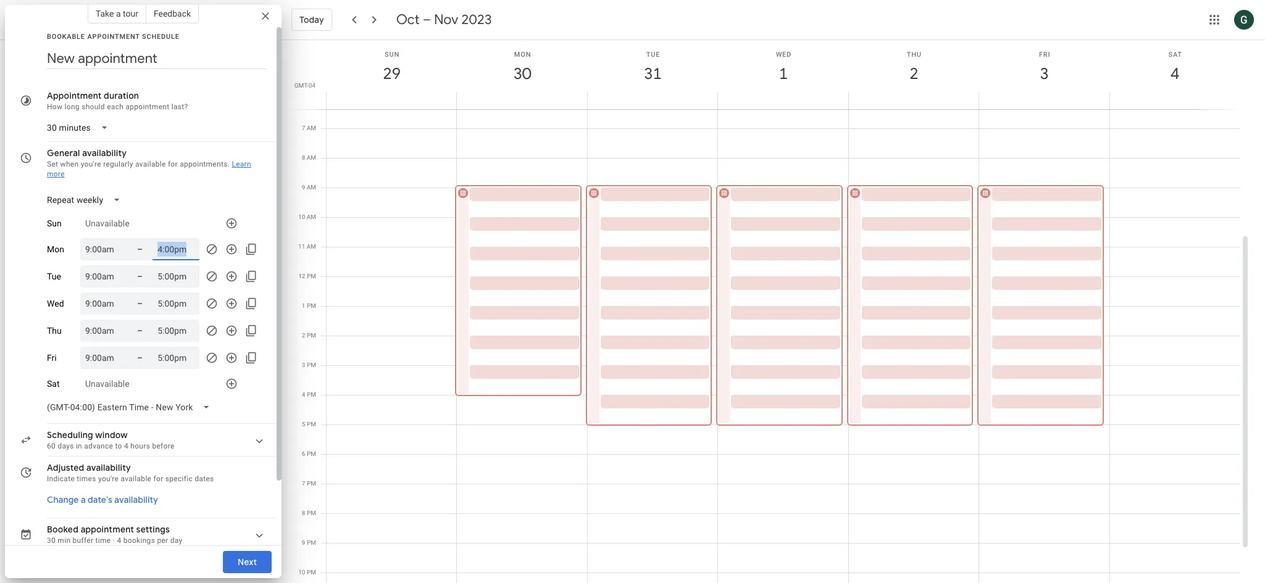 Task type: locate. For each thing, give the bounding box(es) containing it.
for left appointments.
[[168, 160, 178, 169]]

sun down more
[[47, 219, 62, 229]]

0 vertical spatial 9
[[302, 184, 305, 191]]

specific
[[165, 475, 193, 484]]

End time on Wednesdays text field
[[158, 296, 195, 311]]

pm for 8 pm
[[307, 510, 316, 517]]

a left date's
[[81, 495, 86, 506]]

6
[[302, 451, 305, 458]]

0 vertical spatial tue
[[647, 51, 660, 59]]

fri left "start time on fridays" text field
[[47, 353, 57, 363]]

0 vertical spatial sat
[[1169, 51, 1183, 59]]

4
[[1170, 64, 1179, 84], [302, 392, 305, 398], [124, 442, 128, 451], [117, 537, 121, 545]]

10 pm
[[298, 569, 316, 576]]

mon 30
[[513, 51, 531, 84]]

Add title text field
[[47, 49, 267, 68]]

am up 8 am
[[307, 125, 316, 132]]

4 pm from the top
[[307, 362, 316, 369]]

0 horizontal spatial 1
[[302, 303, 305, 309]]

saturday, november 4 element
[[1161, 60, 1190, 88]]

pm up 8 pm
[[307, 481, 316, 487]]

fri up friday, november 3 element
[[1040, 51, 1051, 59]]

sun up 29
[[385, 51, 400, 59]]

Start time on Thursdays text field
[[85, 324, 122, 338]]

next button
[[223, 548, 272, 578]]

pm for 10 pm
[[307, 569, 316, 576]]

– left end time on thursdays text box
[[137, 326, 143, 336]]

8 down the 7 pm
[[302, 510, 305, 517]]

1 horizontal spatial thu
[[907, 51, 922, 59]]

1 vertical spatial 7
[[302, 481, 305, 487]]

mon for mon
[[47, 245, 64, 254]]

1 vertical spatial fri
[[47, 353, 57, 363]]

8
[[302, 154, 305, 161], [302, 510, 305, 517]]

availability inside adjusted availability indicate times you're available for specific dates
[[86, 463, 131, 474]]

pm up 2 pm
[[307, 303, 316, 309]]

times
[[77, 475, 96, 484]]

0 horizontal spatial 3
[[302, 362, 305, 369]]

0 vertical spatial appointment
[[126, 103, 170, 111]]

sat inside 4 column header
[[1169, 51, 1183, 59]]

3
[[1040, 64, 1049, 84], [302, 362, 305, 369]]

0 vertical spatial wed
[[776, 51, 792, 59]]

change a date's availability
[[47, 495, 158, 506]]

2 8 from the top
[[302, 510, 305, 517]]

7 up 8 am
[[302, 125, 305, 132]]

appointment duration how long should each appointment last?
[[47, 90, 188, 111]]

0 vertical spatial unavailable
[[85, 219, 130, 229]]

mon
[[514, 51, 531, 59], [47, 245, 64, 254]]

2 inside thu 2
[[909, 64, 918, 84]]

sunday, october 29 element
[[378, 60, 406, 88]]

4 inside 'scheduling window 60 days in advance to 4 hours before'
[[124, 442, 128, 451]]

1 horizontal spatial mon
[[514, 51, 531, 59]]

3 pm from the top
[[307, 332, 316, 339]]

8 pm from the top
[[307, 481, 316, 487]]

you're down general availability
[[81, 160, 101, 169]]

7 for 7 am
[[302, 125, 305, 132]]

pm right '5'
[[307, 421, 316, 428]]

9 up 10 pm in the left of the page
[[302, 540, 305, 547]]

grid containing 29
[[287, 40, 1251, 584]]

am for 9 am
[[307, 184, 316, 191]]

availability down 'to'
[[86, 463, 131, 474]]

10
[[298, 214, 305, 221], [298, 569, 305, 576]]

11 am
[[298, 243, 316, 250]]

appointment
[[126, 103, 170, 111], [81, 524, 134, 536]]

11 pm from the top
[[307, 569, 316, 576]]

fri for fri 3
[[1040, 51, 1051, 59]]

thu 2
[[907, 51, 922, 84]]

you're
[[81, 160, 101, 169], [98, 475, 119, 484]]

pm down 9 pm
[[307, 569, 316, 576]]

wed
[[776, 51, 792, 59], [47, 299, 64, 309]]

1 vertical spatial 8
[[302, 510, 305, 517]]

1 horizontal spatial fri
[[1040, 51, 1051, 59]]

unavailable
[[85, 219, 130, 229], [85, 379, 130, 389]]

8 up 9 am
[[302, 154, 305, 161]]

1 vertical spatial appointment
[[81, 524, 134, 536]]

1 column header
[[718, 40, 849, 109]]

4 inside sat 4
[[1170, 64, 1179, 84]]

tue up 31
[[647, 51, 660, 59]]

30 inside booked appointment settings 30 min buffer time · 4 bookings per day
[[47, 537, 56, 545]]

4 am from the top
[[307, 214, 316, 221]]

0 horizontal spatial wed
[[47, 299, 64, 309]]

9 for 9 am
[[302, 184, 305, 191]]

0 horizontal spatial a
[[81, 495, 86, 506]]

– left end time on fridays text field
[[137, 353, 143, 363]]

am up 9 am
[[307, 154, 316, 161]]

10 pm from the top
[[307, 540, 316, 547]]

change
[[47, 495, 79, 506]]

5 pm from the top
[[307, 392, 316, 398]]

today
[[300, 14, 324, 25]]

4 inside booked appointment settings 30 min buffer time · 4 bookings per day
[[117, 537, 121, 545]]

1 10 from the top
[[298, 214, 305, 221]]

0 horizontal spatial sun
[[47, 219, 62, 229]]

am
[[307, 125, 316, 132], [307, 154, 316, 161], [307, 184, 316, 191], [307, 214, 316, 221], [307, 243, 316, 250]]

pm down 2 pm
[[307, 362, 316, 369]]

4 column header
[[1110, 40, 1241, 109]]

7 for 7 pm
[[302, 481, 305, 487]]

sun
[[385, 51, 400, 59], [47, 219, 62, 229]]

– right 'start time on tuesdays' text field
[[137, 272, 143, 282]]

30
[[513, 64, 531, 84], [47, 537, 56, 545]]

2 pm
[[302, 332, 316, 339]]

long
[[65, 103, 80, 111]]

1 vertical spatial tue
[[47, 272, 61, 282]]

10 for 10 pm
[[298, 569, 305, 576]]

am down 8 am
[[307, 184, 316, 191]]

0 horizontal spatial fri
[[47, 353, 57, 363]]

grid
[[287, 40, 1251, 584]]

1 am from the top
[[307, 125, 316, 132]]

0 vertical spatial 30
[[513, 64, 531, 84]]

1 vertical spatial 2
[[302, 332, 305, 339]]

4 pm
[[302, 392, 316, 398]]

adjusted
[[47, 463, 84, 474]]

wed inside 1 column header
[[776, 51, 792, 59]]

availability for adjusted
[[86, 463, 131, 474]]

0 vertical spatial availability
[[82, 148, 127, 159]]

9 am
[[302, 184, 316, 191]]

a left tour
[[116, 9, 121, 19]]

Start time on Tuesdays text field
[[85, 269, 122, 284]]

0 vertical spatial 8
[[302, 154, 305, 161]]

1 horizontal spatial 2
[[909, 64, 918, 84]]

appointments.
[[180, 160, 230, 169]]

1 horizontal spatial 1
[[779, 64, 787, 84]]

7 down the 6
[[302, 481, 305, 487]]

1
[[779, 64, 787, 84], [302, 303, 305, 309]]

mon left 'start time on mondays' text field
[[47, 245, 64, 254]]

30 column header
[[457, 40, 588, 109]]

tue inside tue 31
[[647, 51, 660, 59]]

pm for 6 pm
[[307, 451, 316, 458]]

0 horizontal spatial tue
[[47, 272, 61, 282]]

availability
[[82, 148, 127, 159], [86, 463, 131, 474], [114, 495, 158, 506]]

pm up "5 pm"
[[307, 392, 316, 398]]

3 inside fri 3
[[1040, 64, 1049, 84]]

1 pm from the top
[[307, 273, 316, 280]]

0 vertical spatial 1
[[779, 64, 787, 84]]

1 vertical spatial sat
[[47, 379, 60, 389]]

0 horizontal spatial for
[[153, 475, 163, 484]]

tue for tue
[[47, 272, 61, 282]]

Start time on Wednesdays text field
[[85, 296, 122, 311]]

1 horizontal spatial 3
[[1040, 64, 1049, 84]]

– right oct
[[423, 11, 431, 28]]

take
[[96, 9, 114, 19]]

1 vertical spatial you're
[[98, 475, 119, 484]]

1 vertical spatial for
[[153, 475, 163, 484]]

0 vertical spatial sun
[[385, 51, 400, 59]]

appointment down the duration
[[126, 103, 170, 111]]

1 horizontal spatial sun
[[385, 51, 400, 59]]

unavailable for sun
[[85, 219, 130, 229]]

2 pm from the top
[[307, 303, 316, 309]]

wed left start time on wednesdays text field
[[47, 299, 64, 309]]

tue for tue 31
[[647, 51, 660, 59]]

am down 9 am
[[307, 214, 316, 221]]

6 pm from the top
[[307, 421, 316, 428]]

0 vertical spatial thu
[[907, 51, 922, 59]]

3 am from the top
[[307, 184, 316, 191]]

29
[[382, 64, 400, 84]]

wed for wed
[[47, 299, 64, 309]]

availability down adjusted availability indicate times you're available for specific dates
[[114, 495, 158, 506]]

2 am from the top
[[307, 154, 316, 161]]

sat
[[1169, 51, 1183, 59], [47, 379, 60, 389]]

0 horizontal spatial 2
[[302, 332, 305, 339]]

End time on Fridays text field
[[158, 351, 195, 366]]

1 horizontal spatial wed
[[776, 51, 792, 59]]

am right the 11
[[307, 243, 316, 250]]

pm right 12
[[307, 273, 316, 280]]

window
[[95, 430, 128, 441]]

unavailable up 'start time on mondays' text field
[[85, 219, 130, 229]]

0 horizontal spatial thu
[[47, 326, 62, 336]]

sat up saturday, november 4 element
[[1169, 51, 1183, 59]]

availability up regularly
[[82, 148, 127, 159]]

you're up change a date's availability
[[98, 475, 119, 484]]

wed up wednesday, november 1 element
[[776, 51, 792, 59]]

2 7 from the top
[[302, 481, 305, 487]]

hours
[[131, 442, 150, 451]]

appointment up 'time'
[[81, 524, 134, 536]]

1 7 from the top
[[302, 125, 305, 132]]

mon up monday, october 30 element
[[514, 51, 531, 59]]

learn more link
[[47, 160, 251, 179]]

– left end time on mondays text box
[[137, 245, 143, 254]]

1 vertical spatial a
[[81, 495, 86, 506]]

learn more
[[47, 160, 251, 179]]

None field
[[42, 117, 118, 139], [42, 189, 130, 211], [42, 397, 220, 419], [42, 117, 118, 139], [42, 189, 130, 211], [42, 397, 220, 419]]

when
[[60, 160, 79, 169]]

1 horizontal spatial a
[[116, 9, 121, 19]]

pm for 9 pm
[[307, 540, 316, 547]]

9 up 10 am
[[302, 184, 305, 191]]

0 vertical spatial for
[[168, 160, 178, 169]]

0 vertical spatial 2
[[909, 64, 918, 84]]

– left end time on wednesdays text field
[[137, 299, 143, 309]]

2 unavailable from the top
[[85, 379, 130, 389]]

thu left start time on thursdays text field
[[47, 326, 62, 336]]

8 for 8 pm
[[302, 510, 305, 517]]

sun inside sun 29
[[385, 51, 400, 59]]

1 unavailable from the top
[[85, 219, 130, 229]]

should
[[82, 103, 105, 111]]

thu inside 2 column header
[[907, 51, 922, 59]]

unavailable down "start time on fridays" text field
[[85, 379, 130, 389]]

pm right the 6
[[307, 451, 316, 458]]

0 vertical spatial 3
[[1040, 64, 1049, 84]]

0 horizontal spatial mon
[[47, 245, 64, 254]]

10 up the 11
[[298, 214, 305, 221]]

1 vertical spatial 9
[[302, 540, 305, 547]]

1 vertical spatial sun
[[47, 219, 62, 229]]

0 vertical spatial fri
[[1040, 51, 1051, 59]]

1 horizontal spatial tue
[[647, 51, 660, 59]]

booked appointment settings 30 min buffer time · 4 bookings per day
[[47, 524, 183, 545]]

1 vertical spatial thu
[[47, 326, 62, 336]]

fri inside 3 column header
[[1040, 51, 1051, 59]]

general availability
[[47, 148, 127, 159]]

0 horizontal spatial 30
[[47, 537, 56, 545]]

0 vertical spatial a
[[116, 9, 121, 19]]

1 horizontal spatial 30
[[513, 64, 531, 84]]

2 10 from the top
[[298, 569, 305, 576]]

appointment inside booked appointment settings 30 min buffer time · 4 bookings per day
[[81, 524, 134, 536]]

1 8 from the top
[[302, 154, 305, 161]]

10 down 9 pm
[[298, 569, 305, 576]]

1 vertical spatial unavailable
[[85, 379, 130, 389]]

available
[[135, 160, 166, 169], [121, 475, 151, 484]]

– for wed
[[137, 299, 143, 309]]

0 vertical spatial mon
[[514, 51, 531, 59]]

pm up 3 pm
[[307, 332, 316, 339]]

dates
[[195, 475, 214, 484]]

2 9 from the top
[[302, 540, 305, 547]]

1 9 from the top
[[302, 184, 305, 191]]

pm down the 7 pm
[[307, 510, 316, 517]]

0 vertical spatial 7
[[302, 125, 305, 132]]

thu
[[907, 51, 922, 59], [47, 326, 62, 336]]

1 vertical spatial mon
[[47, 245, 64, 254]]

1 vertical spatial wed
[[47, 299, 64, 309]]

sat for sat
[[47, 379, 60, 389]]

1 horizontal spatial sat
[[1169, 51, 1183, 59]]

for
[[168, 160, 178, 169], [153, 475, 163, 484]]

available down hours
[[121, 475, 151, 484]]

3 column header
[[979, 40, 1110, 109]]

7
[[302, 125, 305, 132], [302, 481, 305, 487]]

2 vertical spatial availability
[[114, 495, 158, 506]]

available right regularly
[[135, 160, 166, 169]]

mon inside mon 30
[[514, 51, 531, 59]]

feedback button
[[146, 4, 199, 23]]

thu up thursday, november 2 element
[[907, 51, 922, 59]]

am for 11 am
[[307, 243, 316, 250]]

wed for wed 1
[[776, 51, 792, 59]]

1 vertical spatial availability
[[86, 463, 131, 474]]

for left specific
[[153, 475, 163, 484]]

Start time on Mondays text field
[[85, 242, 122, 257]]

tue left 'start time on tuesdays' text field
[[47, 272, 61, 282]]

pm for 4 pm
[[307, 392, 316, 398]]

1 vertical spatial 30
[[47, 537, 56, 545]]

general
[[47, 148, 80, 159]]

1 vertical spatial available
[[121, 475, 151, 484]]

0 horizontal spatial sat
[[47, 379, 60, 389]]

– for fri
[[137, 353, 143, 363]]

pm down 8 pm
[[307, 540, 316, 547]]

5 am from the top
[[307, 243, 316, 250]]

9
[[302, 184, 305, 191], [302, 540, 305, 547]]

availability inside button
[[114, 495, 158, 506]]

1 horizontal spatial for
[[168, 160, 178, 169]]

schedule
[[142, 33, 180, 41]]

5
[[302, 421, 305, 428]]

1 vertical spatial 1
[[302, 303, 305, 309]]

thursday, november 2 element
[[900, 60, 929, 88]]

9 pm from the top
[[307, 510, 316, 517]]

fri
[[1040, 51, 1051, 59], [47, 353, 57, 363]]

7 pm from the top
[[307, 451, 316, 458]]

8 for 8 am
[[302, 154, 305, 161]]

sat up scheduling
[[47, 379, 60, 389]]

0 vertical spatial 10
[[298, 214, 305, 221]]

1 vertical spatial 10
[[298, 569, 305, 576]]



Task type: describe. For each thing, give the bounding box(es) containing it.
sat 4
[[1169, 51, 1183, 84]]

sat for sat 4
[[1169, 51, 1183, 59]]

thu for thu
[[47, 326, 62, 336]]

last?
[[172, 103, 188, 111]]

set
[[47, 160, 58, 169]]

oct
[[396, 11, 420, 28]]

12
[[298, 273, 305, 280]]

10 for 10 am
[[298, 214, 305, 221]]

fri 3
[[1040, 51, 1051, 84]]

1 vertical spatial 3
[[302, 362, 305, 369]]

tuesday, october 31 element
[[639, 60, 667, 88]]

8 pm
[[302, 510, 316, 517]]

2023
[[462, 11, 492, 28]]

buffer
[[73, 537, 93, 545]]

unavailable for sat
[[85, 379, 130, 389]]

per
[[157, 537, 168, 545]]

set when you're regularly available for appointments.
[[47, 160, 230, 169]]

1 inside wed 1
[[779, 64, 787, 84]]

End time on Mondays text field
[[158, 242, 195, 257]]

availability for general
[[82, 148, 127, 159]]

31
[[644, 64, 661, 84]]

– for tue
[[137, 272, 143, 282]]

each
[[107, 103, 124, 111]]

indicate
[[47, 475, 75, 484]]

how
[[47, 103, 63, 111]]

time
[[95, 537, 111, 545]]

End time on Thursdays text field
[[158, 324, 195, 338]]

advance
[[84, 442, 113, 451]]

pm for 1 pm
[[307, 303, 316, 309]]

feedback
[[154, 9, 191, 19]]

available inside adjusted availability indicate times you're available for specific dates
[[121, 475, 151, 484]]

am for 10 am
[[307, 214, 316, 221]]

– for thu
[[137, 326, 143, 336]]

days
[[58, 442, 74, 451]]

adjusted availability indicate times you're available for specific dates
[[47, 463, 214, 484]]

sun for sun 29
[[385, 51, 400, 59]]

pm for 3 pm
[[307, 362, 316, 369]]

7 pm
[[302, 481, 316, 487]]

day
[[170, 537, 183, 545]]

take a tour
[[96, 9, 138, 19]]

31 column header
[[587, 40, 718, 109]]

0 vertical spatial you're
[[81, 160, 101, 169]]

12 pm
[[298, 273, 316, 280]]

scheduling window 60 days in advance to 4 hours before
[[47, 430, 175, 451]]

pm for 5 pm
[[307, 421, 316, 428]]

learn
[[232, 160, 251, 169]]

wednesday, november 1 element
[[770, 60, 798, 88]]

pm for 2 pm
[[307, 332, 316, 339]]

mon for mon 30
[[514, 51, 531, 59]]

End time on Tuesdays text field
[[158, 269, 195, 284]]

oct – nov 2023
[[396, 11, 492, 28]]

booked
[[47, 524, 79, 536]]

sun for sun
[[47, 219, 62, 229]]

– for mon
[[137, 245, 143, 254]]

7 am
[[302, 125, 316, 132]]

before
[[152, 442, 175, 451]]

8 am
[[302, 154, 316, 161]]

pm for 12 pm
[[307, 273, 316, 280]]

sun 29
[[382, 51, 400, 84]]

·
[[113, 537, 115, 545]]

you're inside adjusted availability indicate times you're available for specific dates
[[98, 475, 119, 484]]

fri for fri
[[47, 353, 57, 363]]

2 column header
[[848, 40, 980, 109]]

pm for 7 pm
[[307, 481, 316, 487]]

for inside adjusted availability indicate times you're available for specific dates
[[153, 475, 163, 484]]

min
[[58, 537, 71, 545]]

nov
[[434, 11, 459, 28]]

bookings
[[123, 537, 155, 545]]

more
[[47, 170, 65, 179]]

am for 7 am
[[307, 125, 316, 132]]

10 am
[[298, 214, 316, 221]]

04
[[309, 82, 316, 89]]

1 pm
[[302, 303, 316, 309]]

Start time on Fridays text field
[[85, 351, 122, 366]]

monday, october 30 element
[[508, 60, 537, 88]]

take a tour button
[[88, 4, 146, 23]]

a for change
[[81, 495, 86, 506]]

5 pm
[[302, 421, 316, 428]]

29 column header
[[326, 40, 457, 109]]

a for take
[[116, 9, 121, 19]]

appointment
[[87, 33, 140, 41]]

appointment inside appointment duration how long should each appointment last?
[[126, 103, 170, 111]]

bookable appointment schedule
[[47, 33, 180, 41]]

bookable
[[47, 33, 85, 41]]

settings
[[136, 524, 170, 536]]

9 pm
[[302, 540, 316, 547]]

30 inside mon 30
[[513, 64, 531, 84]]

wed 1
[[776, 51, 792, 84]]

next
[[238, 557, 257, 568]]

6 pm
[[302, 451, 316, 458]]

in
[[76, 442, 82, 451]]

11
[[298, 243, 305, 250]]

scheduling
[[47, 430, 93, 441]]

regularly
[[103, 160, 133, 169]]

friday, november 3 element
[[1031, 60, 1059, 88]]

duration
[[104, 90, 139, 101]]

today button
[[292, 5, 332, 35]]

appointment
[[47, 90, 102, 101]]

date's
[[88, 495, 112, 506]]

gmt-
[[294, 82, 309, 89]]

gmt-04
[[294, 82, 316, 89]]

60
[[47, 442, 56, 451]]

9 for 9 pm
[[302, 540, 305, 547]]

change a date's availability button
[[42, 489, 163, 511]]

0 vertical spatial available
[[135, 160, 166, 169]]

to
[[115, 442, 122, 451]]

tour
[[123, 9, 138, 19]]

3 pm
[[302, 362, 316, 369]]

tue 31
[[644, 51, 661, 84]]

thu for thu 2
[[907, 51, 922, 59]]

am for 8 am
[[307, 154, 316, 161]]



Task type: vqa. For each thing, say whether or not it's contained in the screenshot.
Adjusted at bottom left
yes



